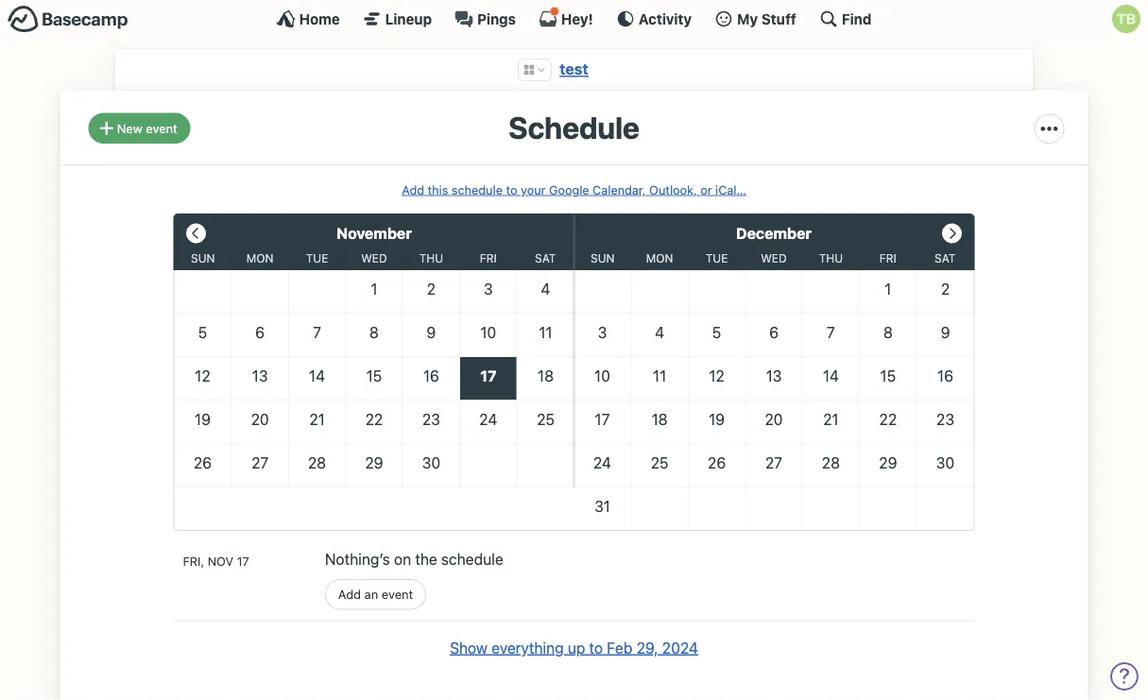 Task type: locate. For each thing, give the bounding box(es) containing it.
17
[[237, 554, 250, 568]]

0 horizontal spatial add
[[338, 588, 361, 602]]

0 horizontal spatial thu
[[420, 252, 444, 265]]

nothing's
[[325, 551, 390, 569]]

to right 'up'
[[590, 639, 603, 657]]

2 wed from the left
[[761, 252, 787, 265]]

sat
[[535, 252, 556, 265], [935, 252, 956, 265]]

2 sun from the left
[[591, 252, 615, 265]]

add left the this
[[402, 182, 425, 197]]

thu
[[420, 252, 444, 265], [820, 252, 844, 265]]

to left your
[[506, 182, 518, 197]]

0 horizontal spatial tue
[[306, 252, 328, 265]]

add left an
[[338, 588, 361, 602]]

1 sat from the left
[[535, 252, 556, 265]]

0 horizontal spatial sun
[[191, 252, 215, 265]]

your
[[521, 182, 546, 197]]

lineup
[[386, 10, 432, 27]]

1 horizontal spatial sun
[[591, 252, 615, 265]]

1 horizontal spatial mon
[[647, 252, 674, 265]]

1 thu from the left
[[420, 252, 444, 265]]

to for feb
[[590, 639, 603, 657]]

tue for november
[[306, 252, 328, 265]]

1 fri from the left
[[480, 252, 497, 265]]

test
[[560, 60, 589, 78]]

1 horizontal spatial add
[[402, 182, 425, 197]]

1 vertical spatial event
[[382, 588, 413, 602]]

fri,
[[183, 554, 204, 568]]

fri
[[480, 252, 497, 265], [880, 252, 897, 265]]

2 fri from the left
[[880, 252, 897, 265]]

1 vertical spatial to
[[590, 639, 603, 657]]

wed
[[361, 252, 387, 265], [761, 252, 787, 265]]

1 wed from the left
[[361, 252, 387, 265]]

main element
[[0, 0, 1149, 37]]

1 horizontal spatial thu
[[820, 252, 844, 265]]

to inside button
[[590, 639, 603, 657]]

wed down december
[[761, 252, 787, 265]]

mon
[[247, 252, 274, 265], [647, 252, 674, 265]]

add an event link
[[325, 579, 427, 610]]

1 horizontal spatial sat
[[935, 252, 956, 265]]

2 sat from the left
[[935, 252, 956, 265]]

0 horizontal spatial to
[[506, 182, 518, 197]]

1 horizontal spatial tue
[[706, 252, 728, 265]]

1 horizontal spatial to
[[590, 639, 603, 657]]

1 horizontal spatial fri
[[880, 252, 897, 265]]

0 vertical spatial schedule
[[452, 182, 503, 197]]

mon for november
[[247, 252, 274, 265]]

home link
[[277, 9, 340, 28]]

show        everything      up to        feb 29, 2024 button
[[450, 637, 699, 659]]

0 horizontal spatial event
[[146, 121, 177, 135]]

to
[[506, 182, 518, 197], [590, 639, 603, 657]]

1 tue from the left
[[306, 252, 328, 265]]

tue for december
[[706, 252, 728, 265]]

add
[[402, 182, 425, 197], [338, 588, 361, 602]]

event
[[146, 121, 177, 135], [382, 588, 413, 602]]

sun
[[191, 252, 215, 265], [591, 252, 615, 265]]

2 thu from the left
[[820, 252, 844, 265]]

add this schedule to your google calendar, outlook, or ical… link
[[402, 182, 747, 197]]

on
[[394, 551, 411, 569]]

my stuff
[[738, 10, 797, 27]]

schedule right the this
[[452, 182, 503, 197]]

0 vertical spatial to
[[506, 182, 518, 197]]

1 sun from the left
[[191, 252, 215, 265]]

december
[[737, 225, 812, 243]]

switch accounts image
[[8, 5, 129, 34]]

new event
[[117, 121, 177, 135]]

outlook,
[[650, 182, 698, 197]]

2 tue from the left
[[706, 252, 728, 265]]

this
[[428, 182, 449, 197]]

event right new
[[146, 121, 177, 135]]

0 vertical spatial event
[[146, 121, 177, 135]]

0 horizontal spatial mon
[[247, 252, 274, 265]]

feb
[[607, 639, 633, 657]]

0 horizontal spatial fri
[[480, 252, 497, 265]]

an
[[365, 588, 378, 602]]

tue
[[306, 252, 328, 265], [706, 252, 728, 265]]

event right an
[[382, 588, 413, 602]]

schedule right the
[[442, 551, 504, 569]]

fri for november
[[480, 252, 497, 265]]

0 vertical spatial add
[[402, 182, 425, 197]]

0 horizontal spatial sat
[[535, 252, 556, 265]]

or
[[701, 182, 713, 197]]

sat for november
[[535, 252, 556, 265]]

1 mon from the left
[[247, 252, 274, 265]]

2 mon from the left
[[647, 252, 674, 265]]

everything
[[492, 639, 564, 657]]

pings
[[478, 10, 516, 27]]

schedule
[[452, 182, 503, 197], [442, 551, 504, 569]]

event inside new event link
[[146, 121, 177, 135]]

0 horizontal spatial wed
[[361, 252, 387, 265]]

add this schedule to your google calendar, outlook, or ical…
[[402, 182, 747, 197]]

lineup link
[[363, 9, 432, 28]]

wed for december
[[761, 252, 787, 265]]

calendar,
[[593, 182, 646, 197]]

my stuff button
[[715, 9, 797, 28]]

mon for december
[[647, 252, 674, 265]]

hey! button
[[539, 7, 594, 28]]

1 horizontal spatial event
[[382, 588, 413, 602]]

tim burton image
[[1113, 5, 1141, 33]]

wed down november
[[361, 252, 387, 265]]

1 vertical spatial add
[[338, 588, 361, 602]]

activity link
[[616, 9, 692, 28]]

1 horizontal spatial wed
[[761, 252, 787, 265]]



Task type: vqa. For each thing, say whether or not it's contained in the screenshot.
'like'
no



Task type: describe. For each thing, give the bounding box(es) containing it.
sun for november
[[191, 252, 215, 265]]

sat for december
[[935, 252, 956, 265]]

stuff
[[762, 10, 797, 27]]

event inside add an event link
[[382, 588, 413, 602]]

fri for december
[[880, 252, 897, 265]]

pings button
[[455, 9, 516, 28]]

new event link
[[88, 113, 191, 144]]

wed for november
[[361, 252, 387, 265]]

activity
[[639, 10, 692, 27]]

the
[[415, 551, 438, 569]]

show
[[450, 639, 488, 657]]

hey!
[[562, 10, 594, 27]]

nov
[[208, 554, 234, 568]]

november
[[337, 225, 412, 243]]

schedule
[[509, 109, 640, 145]]

sun for december
[[591, 252, 615, 265]]

1 vertical spatial schedule
[[442, 551, 504, 569]]

2024
[[663, 639, 699, 657]]

find
[[842, 10, 872, 27]]

29,
[[637, 639, 659, 657]]

google
[[549, 182, 590, 197]]

add for add this schedule to your google calendar, outlook, or ical…
[[402, 182, 425, 197]]

thu for december
[[820, 252, 844, 265]]

add for add an event
[[338, 588, 361, 602]]

to for your
[[506, 182, 518, 197]]

my
[[738, 10, 759, 27]]

new
[[117, 121, 142, 135]]

fri, nov 17
[[183, 554, 250, 568]]

find button
[[820, 9, 872, 28]]

show        everything      up to        feb 29, 2024
[[450, 639, 699, 657]]

ical…
[[716, 182, 747, 197]]

add an event
[[338, 588, 413, 602]]

test link
[[560, 60, 589, 78]]

thu for november
[[420, 252, 444, 265]]

nothing's on the schedule
[[325, 551, 504, 569]]

up
[[568, 639, 586, 657]]

home
[[299, 10, 340, 27]]



